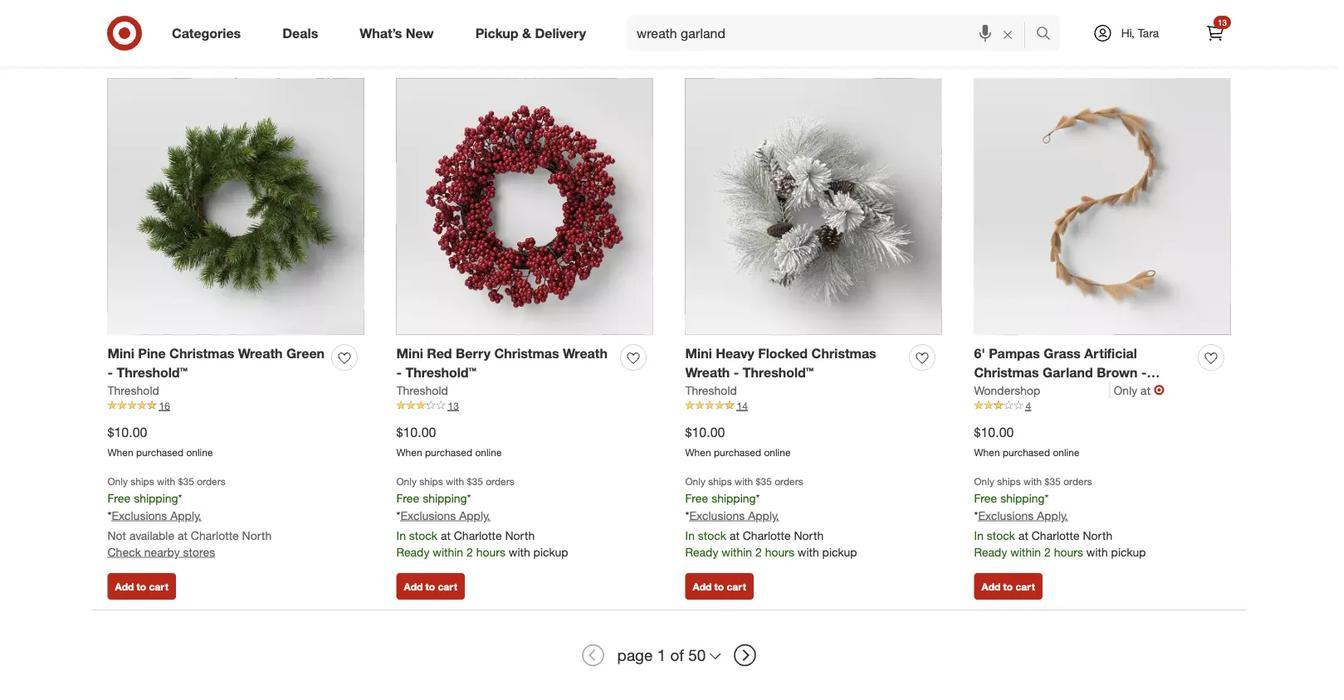Task type: vqa. For each thing, say whether or not it's contained in the screenshot.
right $5.99
no



Task type: describe. For each thing, give the bounding box(es) containing it.
- for red
[[396, 365, 402, 381]]

stores
[[183, 545, 215, 559]]

ships for mini red berry christmas wreath - threshold™
[[419, 475, 443, 488]]

ready for mini red berry christmas wreath - threshold™
[[396, 545, 430, 559]]

- for pine
[[108, 365, 113, 381]]

apply. for 6' pampas grass artificial christmas garland brown - wondershop™
[[1037, 508, 1068, 523]]

$35 for christmas
[[178, 475, 194, 488]]

pickup & delivery
[[475, 25, 586, 41]]

orders for berry
[[486, 475, 515, 488]]

artificial
[[1084, 346, 1137, 362]]

only for mini red berry christmas wreath - threshold™
[[396, 475, 417, 488]]

page
[[617, 646, 653, 665]]

purchased for mini red berry christmas wreath - threshold™
[[425, 446, 472, 459]]

only ships with $35 orders free shipping * * exclusions apply. not available at charlotte north check nearby stores
[[108, 475, 272, 559]]

when for mini pine christmas wreath green - threshold™
[[108, 446, 133, 459]]

purchased for mini heavy flocked christmas wreath - threshold™
[[714, 446, 761, 459]]

exclusions for mini heavy flocked christmas wreath - threshold™
[[689, 508, 745, 523]]

what's new link
[[346, 15, 455, 51]]

north for mini pine christmas wreath green - threshold™
[[242, 528, 272, 543]]

available
[[129, 528, 174, 543]]

at for mini red berry christmas wreath - threshold™
[[441, 528, 451, 543]]

check
[[108, 545, 141, 559]]

$10.00 when purchased online for 6' pampas grass artificial christmas garland brown - wondershop™
[[974, 424, 1080, 459]]

exclusions apply. link for mini pine christmas wreath green - threshold™
[[112, 508, 202, 523]]

pine
[[138, 346, 166, 362]]

berry
[[456, 346, 491, 362]]

online for berry
[[475, 446, 502, 459]]

free for mini heavy flocked christmas wreath - threshold™
[[685, 491, 708, 506]]

¬
[[1154, 382, 1165, 399]]

apply. for mini red berry christmas wreath - threshold™
[[459, 508, 490, 523]]

&
[[522, 25, 531, 41]]

hours for 6' pampas grass artificial christmas garland brown - wondershop™
[[1054, 545, 1083, 559]]

christmas inside "mini pine christmas wreath green - threshold™"
[[169, 346, 234, 362]]

exclusions for mini red berry christmas wreath - threshold™
[[401, 508, 456, 523]]

$35 for grass
[[1045, 475, 1061, 488]]

when for mini red berry christmas wreath - threshold™
[[396, 446, 422, 459]]

shipping for mini pine christmas wreath green - threshold™
[[134, 491, 178, 506]]

within for mini heavy flocked christmas wreath - threshold™
[[722, 545, 752, 559]]

ships for mini heavy flocked christmas wreath - threshold™
[[708, 475, 732, 488]]

$10.00 when purchased online for mini pine christmas wreath green - threshold™
[[108, 424, 213, 459]]

north for mini heavy flocked christmas wreath - threshold™
[[794, 528, 824, 543]]

christmas inside the mini heavy flocked christmas wreath - threshold™
[[812, 346, 876, 362]]

charlotte for flocked
[[743, 528, 791, 543]]

ready for mini heavy flocked christmas wreath - threshold™
[[685, 545, 718, 559]]

threshold link for mini red berry christmas wreath - threshold™
[[396, 382, 448, 399]]

exclusions apply. link for 6' pampas grass artificial christmas garland brown - wondershop™
[[978, 508, 1068, 523]]

north for 6' pampas grass artificial christmas garland brown - wondershop™
[[1083, 528, 1113, 543]]

threshold™ for pine
[[117, 365, 188, 381]]

$10.00 when purchased online for mini heavy flocked christmas wreath - threshold™
[[685, 424, 791, 459]]

wondershop link
[[974, 382, 1111, 399]]

stock for mini red berry christmas wreath - threshold™
[[409, 528, 438, 543]]

shipping for mini heavy flocked christmas wreath - threshold™
[[712, 491, 756, 506]]

stock for 6' pampas grass artificial christmas garland brown - wondershop™
[[987, 528, 1015, 543]]

charlotte for christmas
[[191, 528, 239, 543]]

when for mini heavy flocked christmas wreath - threshold™
[[685, 446, 711, 459]]

categories
[[172, 25, 241, 41]]

charlotte for grass
[[1032, 528, 1080, 543]]

red
[[427, 346, 452, 362]]

christmas inside 6' pampas grass artificial christmas garland brown - wondershop™
[[974, 365, 1039, 381]]

within for 6' pampas grass artificial christmas garland brown - wondershop™
[[1011, 545, 1041, 559]]

threshold for mini heavy flocked christmas wreath - threshold™
[[685, 383, 737, 398]]

apply. for mini heavy flocked christmas wreath - threshold™
[[748, 508, 779, 523]]

at for mini pine christmas wreath green - threshold™
[[178, 528, 188, 543]]

threshold link for mini heavy flocked christmas wreath - threshold™
[[685, 382, 737, 399]]

mini red berry christmas wreath - threshold™ link
[[396, 344, 614, 382]]

$10.00 for mini pine christmas wreath green - threshold™
[[108, 424, 147, 441]]

hours for mini heavy flocked christmas wreath - threshold™
[[765, 545, 794, 559]]

wreath for mini red berry christmas wreath - threshold™
[[563, 346, 608, 362]]

what's new
[[360, 25, 434, 41]]

online for grass
[[1053, 446, 1080, 459]]

categories link
[[158, 15, 262, 51]]

delivery
[[535, 25, 586, 41]]

only ships with $35 orders free shipping * * exclusions apply. in stock at  charlotte north ready within 2 hours with pickup for flocked
[[685, 475, 857, 559]]

ships for mini pine christmas wreath green - threshold™
[[131, 475, 154, 488]]

6' pampas grass artificial christmas garland brown - wondershop™ link
[[974, 344, 1192, 400]]

$35 for berry
[[467, 475, 483, 488]]

mini for mini heavy flocked christmas wreath - threshold™
[[685, 346, 712, 362]]

1 horizontal spatial 13
[[1218, 17, 1227, 27]]



Task type: locate. For each thing, give the bounding box(es) containing it.
1 online from the left
[[186, 446, 213, 459]]

2 horizontal spatial hours
[[1054, 545, 1083, 559]]

3 free from the left
[[685, 491, 708, 506]]

shipping inside only ships with $35 orders free shipping * * exclusions apply. not available at charlotte north check nearby stores
[[134, 491, 178, 506]]

2 free from the left
[[396, 491, 419, 506]]

2 ships from the left
[[419, 475, 443, 488]]

3 ships from the left
[[708, 475, 732, 488]]

2 orders from the left
[[486, 475, 515, 488]]

exclusions inside only ships with $35 orders free shipping * * exclusions apply. not available at charlotte north check nearby stores
[[112, 508, 167, 523]]

0 horizontal spatial ready
[[396, 545, 430, 559]]

2
[[467, 545, 473, 559], [755, 545, 762, 559], [1044, 545, 1051, 559]]

1 horizontal spatial mini
[[396, 346, 423, 362]]

orders for flocked
[[775, 475, 803, 488]]

in for mini red berry christmas wreath - threshold™
[[396, 528, 406, 543]]

hi, tara
[[1121, 26, 1159, 40]]

1 ships from the left
[[131, 475, 154, 488]]

2 mini from the left
[[396, 346, 423, 362]]

2 horizontal spatial in
[[974, 528, 984, 543]]

at
[[1141, 383, 1151, 398], [178, 528, 188, 543], [441, 528, 451, 543], [730, 528, 740, 543], [1019, 528, 1028, 543]]

2 horizontal spatial threshold link
[[685, 382, 737, 399]]

16 link
[[108, 399, 364, 414]]

2 when from the left
[[396, 446, 422, 459]]

1 mini from the left
[[108, 346, 134, 362]]

3 - from the left
[[734, 365, 739, 381]]

mini inside the mini heavy flocked christmas wreath - threshold™
[[685, 346, 712, 362]]

threshold™ inside mini red berry christmas wreath - threshold™
[[406, 365, 476, 381]]

wondershop
[[974, 383, 1040, 398]]

4 $35 from the left
[[1045, 475, 1061, 488]]

2 horizontal spatial within
[[1011, 545, 1041, 559]]

free
[[108, 491, 131, 506], [396, 491, 419, 506], [685, 491, 708, 506], [974, 491, 997, 506]]

1 threshold link from the left
[[108, 382, 159, 399]]

wreath for mini heavy flocked christmas wreath - threshold™
[[685, 365, 730, 381]]

2 threshold from the left
[[396, 383, 448, 398]]

threshold link
[[108, 382, 159, 399], [396, 382, 448, 399], [685, 382, 737, 399]]

1 horizontal spatial 2
[[755, 545, 762, 559]]

nearby
[[144, 545, 180, 559]]

2 stock from the left
[[698, 528, 726, 543]]

to
[[137, 12, 146, 24], [714, 12, 724, 24], [1003, 12, 1013, 24], [137, 581, 146, 593], [426, 581, 435, 593], [714, 581, 724, 593], [1003, 581, 1013, 593]]

only ships with $35 orders free shipping * * exclusions apply. in stock at  charlotte north ready within 2 hours with pickup
[[396, 475, 568, 559], [685, 475, 857, 559], [974, 475, 1146, 559]]

ready
[[396, 545, 430, 559], [685, 545, 718, 559], [974, 545, 1007, 559]]

orders
[[197, 475, 226, 488], [486, 475, 515, 488], [775, 475, 803, 488], [1064, 475, 1092, 488]]

mini inside mini red berry christmas wreath - threshold™
[[396, 346, 423, 362]]

3 when from the left
[[685, 446, 711, 459]]

1 horizontal spatial ready
[[685, 545, 718, 559]]

2 horizontal spatial stock
[[987, 528, 1015, 543]]

1 hours from the left
[[476, 545, 506, 559]]

4 link
[[974, 399, 1231, 414]]

0 horizontal spatial stock
[[409, 528, 438, 543]]

threshold™ for red
[[406, 365, 476, 381]]

orders inside only ships with $35 orders free shipping * * exclusions apply. not available at charlotte north check nearby stores
[[197, 475, 226, 488]]

ships inside only ships with $35 orders free shipping * * exclusions apply. not available at charlotte north check nearby stores
[[131, 475, 154, 488]]

4 $10.00 when purchased online from the left
[[974, 424, 1080, 459]]

mini left pine
[[108, 346, 134, 362]]

in for 6' pampas grass artificial christmas garland brown - wondershop™
[[974, 528, 984, 543]]

1 horizontal spatial threshold link
[[396, 382, 448, 399]]

pickup
[[475, 25, 519, 41]]

shipping
[[134, 491, 178, 506], [423, 491, 467, 506], [712, 491, 756, 506], [1000, 491, 1045, 506]]

What can we help you find? suggestions appear below search field
[[627, 15, 1040, 51]]

threshold™ down flocked
[[743, 365, 814, 381]]

1 horizontal spatial within
[[722, 545, 752, 559]]

- for heavy
[[734, 365, 739, 381]]

4 shipping from the left
[[1000, 491, 1045, 506]]

13 link right "tara"
[[1197, 15, 1234, 51]]

2 $35 from the left
[[467, 475, 483, 488]]

13 down the red
[[448, 400, 459, 412]]

14 link
[[685, 399, 942, 414]]

$10.00 when purchased online for mini red berry christmas wreath - threshold™
[[396, 424, 502, 459]]

at inside 'only at ¬'
[[1141, 383, 1151, 398]]

free for 6' pampas grass artificial christmas garland brown - wondershop™
[[974, 491, 997, 506]]

purchased for mini pine christmas wreath green - threshold™
[[136, 446, 184, 459]]

4 free from the left
[[974, 491, 997, 506]]

2 for mini red berry christmas wreath - threshold™
[[467, 545, 473, 559]]

hi,
[[1121, 26, 1135, 40]]

not
[[108, 528, 126, 543]]

0 horizontal spatial 2
[[467, 545, 473, 559]]

2 charlotte from the left
[[454, 528, 502, 543]]

threshold link for mini pine christmas wreath green - threshold™
[[108, 382, 159, 399]]

3 threshold link from the left
[[685, 382, 737, 399]]

1 exclusions apply. link from the left
[[112, 508, 202, 523]]

2 only ships with $35 orders free shipping * * exclusions apply. in stock at  charlotte north ready within 2 hours with pickup from the left
[[685, 475, 857, 559]]

1 horizontal spatial wreath
[[563, 346, 608, 362]]

0 vertical spatial 13
[[1218, 17, 1227, 27]]

3 $10.00 when purchased online from the left
[[685, 424, 791, 459]]

1 $35 from the left
[[178, 475, 194, 488]]

with inside only ships with $35 orders free shipping * * exclusions apply. not available at charlotte north check nearby stores
[[157, 475, 175, 488]]

wondershop™
[[974, 384, 1061, 400]]

$10.00 for mini heavy flocked christmas wreath - threshold™
[[685, 424, 725, 441]]

check nearby stores button
[[108, 544, 215, 561]]

free for mini pine christmas wreath green - threshold™
[[108, 491, 131, 506]]

3 mini from the left
[[685, 346, 712, 362]]

3 within from the left
[[1011, 545, 1041, 559]]

mini for mini red berry christmas wreath - threshold™
[[396, 346, 423, 362]]

threshold™ inside the mini heavy flocked christmas wreath - threshold™
[[743, 365, 814, 381]]

shipping for 6' pampas grass artificial christmas garland brown - wondershop™
[[1000, 491, 1045, 506]]

at for 6' pampas grass artificial christmas garland brown - wondershop™
[[1019, 528, 1028, 543]]

pickup & delivery link
[[461, 15, 607, 51]]

$35
[[178, 475, 194, 488], [467, 475, 483, 488], [756, 475, 772, 488], [1045, 475, 1061, 488]]

pampas
[[989, 346, 1040, 362]]

deals link
[[268, 15, 339, 51]]

0 horizontal spatial within
[[433, 545, 463, 559]]

exclusions
[[112, 508, 167, 523], [401, 508, 456, 523], [689, 508, 745, 523], [978, 508, 1034, 523]]

mini heavy flocked christmas wreath - threshold™
[[685, 346, 876, 381]]

3 orders from the left
[[775, 475, 803, 488]]

ships
[[131, 475, 154, 488], [419, 475, 443, 488], [708, 475, 732, 488], [997, 475, 1021, 488]]

2 exclusions apply. link from the left
[[401, 508, 490, 523]]

1 - from the left
[[108, 365, 113, 381]]

1 orders from the left
[[197, 475, 226, 488]]

0 horizontal spatial mini
[[108, 346, 134, 362]]

pickup for mini heavy flocked christmas wreath - threshold™
[[822, 545, 857, 559]]

exclusions apply. link for mini red berry christmas wreath - threshold™
[[401, 508, 490, 523]]

2 $10.00 from the left
[[396, 424, 436, 441]]

garland
[[1043, 365, 1093, 381]]

2 north from the left
[[505, 528, 535, 543]]

$10.00 for mini red berry christmas wreath - threshold™
[[396, 424, 436, 441]]

in
[[396, 528, 406, 543], [685, 528, 695, 543], [974, 528, 984, 543]]

3 online from the left
[[764, 446, 791, 459]]

threshold™ for heavy
[[743, 365, 814, 381]]

3 shipping from the left
[[712, 491, 756, 506]]

2 in from the left
[[685, 528, 695, 543]]

0 horizontal spatial pickup
[[533, 545, 568, 559]]

free for mini red berry christmas wreath - threshold™
[[396, 491, 419, 506]]

of
[[670, 646, 684, 665]]

$10.00 when purchased online
[[108, 424, 213, 459], [396, 424, 502, 459], [685, 424, 791, 459], [974, 424, 1080, 459]]

2 horizontal spatial threshold
[[685, 383, 737, 398]]

threshold™ down pine
[[117, 365, 188, 381]]

north
[[242, 528, 272, 543], [505, 528, 535, 543], [794, 528, 824, 543], [1083, 528, 1113, 543]]

1 horizontal spatial threshold™
[[406, 365, 476, 381]]

4 north from the left
[[1083, 528, 1113, 543]]

-
[[108, 365, 113, 381], [396, 365, 402, 381], [734, 365, 739, 381], [1142, 365, 1147, 381]]

$10.00
[[108, 424, 147, 441], [396, 424, 436, 441], [685, 424, 725, 441], [974, 424, 1014, 441]]

2 for 6' pampas grass artificial christmas garland brown - wondershop™
[[1044, 545, 1051, 559]]

- inside 6' pampas grass artificial christmas garland brown - wondershop™
[[1142, 365, 1147, 381]]

pickup for 6' pampas grass artificial christmas garland brown - wondershop™
[[1111, 545, 1146, 559]]

apply. inside only ships with $35 orders free shipping * * exclusions apply. not available at charlotte north check nearby stores
[[170, 508, 202, 523]]

2 2 from the left
[[755, 545, 762, 559]]

- inside "mini pine christmas wreath green - threshold™"
[[108, 365, 113, 381]]

4 purchased from the left
[[1003, 446, 1050, 459]]

threshold for mini red berry christmas wreath - threshold™
[[396, 383, 448, 398]]

threshold™
[[117, 365, 188, 381], [406, 365, 476, 381], [743, 365, 814, 381]]

1 when from the left
[[108, 446, 133, 459]]

1 $10.00 when purchased online from the left
[[108, 424, 213, 459]]

0 horizontal spatial 13
[[448, 400, 459, 412]]

13 link
[[1197, 15, 1234, 51], [396, 399, 653, 414]]

what's
[[360, 25, 402, 41]]

1 shipping from the left
[[134, 491, 178, 506]]

3 charlotte from the left
[[743, 528, 791, 543]]

3 $10.00 from the left
[[685, 424, 725, 441]]

charlotte
[[191, 528, 239, 543], [454, 528, 502, 543], [743, 528, 791, 543], [1032, 528, 1080, 543]]

christmas right pine
[[169, 346, 234, 362]]

2 horizontal spatial 2
[[1044, 545, 1051, 559]]

3 2 from the left
[[1044, 545, 1051, 559]]

mini
[[108, 346, 134, 362], [396, 346, 423, 362], [685, 346, 712, 362]]

13 right "tara"
[[1218, 17, 1227, 27]]

13 link down mini red berry christmas wreath - threshold™ link
[[396, 399, 653, 414]]

- inside mini red berry christmas wreath - threshold™
[[396, 365, 402, 381]]

4 $10.00 from the left
[[974, 424, 1014, 441]]

new
[[406, 25, 434, 41]]

1 free from the left
[[108, 491, 131, 506]]

shipping for mini red berry christmas wreath - threshold™
[[423, 491, 467, 506]]

within for mini red berry christmas wreath - threshold™
[[433, 545, 463, 559]]

flocked
[[758, 346, 808, 362]]

orders for christmas
[[197, 475, 226, 488]]

mini heavy flocked christmas wreath - threshold™ image
[[685, 78, 942, 335], [685, 78, 942, 335]]

threshold up 14
[[685, 383, 737, 398]]

only for mini heavy flocked christmas wreath - threshold™
[[685, 475, 706, 488]]

2 horizontal spatial pickup
[[1111, 545, 1146, 559]]

christmas up '14' link
[[812, 346, 876, 362]]

apply.
[[170, 508, 202, 523], [459, 508, 490, 523], [748, 508, 779, 523], [1037, 508, 1068, 523]]

exclusions apply. link for mini heavy flocked christmas wreath - threshold™
[[689, 508, 779, 523]]

add to cart
[[115, 12, 168, 24], [693, 12, 746, 24], [982, 12, 1035, 24], [115, 581, 168, 593], [404, 581, 457, 593], [693, 581, 746, 593], [982, 581, 1035, 593]]

exclusions for 6' pampas grass artificial christmas garland brown - wondershop™
[[978, 508, 1034, 523]]

1 threshold from the left
[[108, 383, 159, 398]]

2 within from the left
[[722, 545, 752, 559]]

1 within from the left
[[433, 545, 463, 559]]

online for christmas
[[186, 446, 213, 459]]

2 online from the left
[[475, 446, 502, 459]]

1 vertical spatial 13
[[448, 400, 459, 412]]

mini heavy flocked christmas wreath - threshold™ link
[[685, 344, 903, 382]]

only at ¬
[[1114, 382, 1165, 399]]

2 pickup from the left
[[822, 545, 857, 559]]

1 horizontal spatial pickup
[[822, 545, 857, 559]]

1 vertical spatial 13 link
[[396, 399, 653, 414]]

0 horizontal spatial only ships with $35 orders free shipping * * exclusions apply. in stock at  charlotte north ready within 2 hours with pickup
[[396, 475, 568, 559]]

3 stock from the left
[[987, 528, 1015, 543]]

ready for 6' pampas grass artificial christmas garland brown - wondershop™
[[974, 545, 1007, 559]]

heavy
[[716, 346, 755, 362]]

0 horizontal spatial wreath
[[238, 346, 283, 362]]

threshold link up 16
[[108, 382, 159, 399]]

mini pine christmas wreath green - threshold™ image
[[108, 78, 364, 335], [108, 78, 364, 335]]

- inside the mini heavy flocked christmas wreath - threshold™
[[734, 365, 739, 381]]

2 - from the left
[[396, 365, 402, 381]]

1 horizontal spatial threshold
[[396, 383, 448, 398]]

0 horizontal spatial threshold
[[108, 383, 159, 398]]

0 horizontal spatial threshold link
[[108, 382, 159, 399]]

mini left the red
[[396, 346, 423, 362]]

2 $10.00 when purchased online from the left
[[396, 424, 502, 459]]

1 $10.00 from the left
[[108, 424, 147, 441]]

mini red berry christmas wreath - threshold™
[[396, 346, 608, 381]]

4 ships from the left
[[997, 475, 1021, 488]]

4
[[1026, 400, 1031, 412]]

$35 for flocked
[[756, 475, 772, 488]]

0 horizontal spatial 13 link
[[396, 399, 653, 414]]

2 threshold link from the left
[[396, 382, 448, 399]]

mini inside "mini pine christmas wreath green - threshold™"
[[108, 346, 134, 362]]

only ships with $35 orders free shipping * * exclusions apply. in stock at  charlotte north ready within 2 hours with pickup for grass
[[974, 475, 1146, 559]]

tara
[[1138, 26, 1159, 40]]

1 horizontal spatial 13 link
[[1197, 15, 1234, 51]]

christmas up wondershop on the right of the page
[[974, 365, 1039, 381]]

pickup
[[533, 545, 568, 559], [822, 545, 857, 559], [1111, 545, 1146, 559]]

purchased for 6' pampas grass artificial christmas garland brown - wondershop™
[[1003, 446, 1050, 459]]

2 horizontal spatial only ships with $35 orders free shipping * * exclusions apply. in stock at  charlotte north ready within 2 hours with pickup
[[974, 475, 1146, 559]]

add to cart button
[[108, 5, 176, 31], [685, 5, 754, 31], [974, 5, 1043, 31], [108, 574, 176, 600], [396, 574, 465, 600], [685, 574, 754, 600], [974, 574, 1043, 600]]

threshold™ inside "mini pine christmas wreath green - threshold™"
[[117, 365, 188, 381]]

only for 6' pampas grass artificial christmas garland brown - wondershop™
[[974, 475, 995, 488]]

threshold down the red
[[396, 383, 448, 398]]

4 exclusions from the left
[[978, 508, 1034, 523]]

3 apply. from the left
[[748, 508, 779, 523]]

3 $35 from the left
[[756, 475, 772, 488]]

wreath
[[238, 346, 283, 362], [563, 346, 608, 362], [685, 365, 730, 381]]

orders for grass
[[1064, 475, 1092, 488]]

0 horizontal spatial hours
[[476, 545, 506, 559]]

stock
[[409, 528, 438, 543], [698, 528, 726, 543], [987, 528, 1015, 543]]

4 apply. from the left
[[1037, 508, 1068, 523]]

threshold link down the red
[[396, 382, 448, 399]]

pickup for mini red berry christmas wreath - threshold™
[[533, 545, 568, 559]]

2 horizontal spatial ready
[[974, 545, 1007, 559]]

2 threshold™ from the left
[[406, 365, 476, 381]]

4 exclusions apply. link from the left
[[978, 508, 1068, 523]]

0 horizontal spatial threshold™
[[117, 365, 188, 381]]

3 threshold™ from the left
[[743, 365, 814, 381]]

13
[[1218, 17, 1227, 27], [448, 400, 459, 412]]

charlotte inside only ships with $35 orders free shipping * * exclusions apply. not available at charlotte north check nearby stores
[[191, 528, 239, 543]]

50
[[688, 646, 706, 665]]

page 1 of 50
[[617, 646, 706, 665]]

mini red berry christmas wreath - threshold™ image
[[396, 78, 653, 335], [396, 78, 653, 335]]

4 online from the left
[[1053, 446, 1080, 459]]

ships for 6' pampas grass artificial christmas garland brown - wondershop™
[[997, 475, 1021, 488]]

exclusions for mini pine christmas wreath green - threshold™
[[112, 508, 167, 523]]

2 horizontal spatial wreath
[[685, 365, 730, 381]]

1 charlotte from the left
[[191, 528, 239, 543]]

only
[[1114, 383, 1138, 398], [108, 475, 128, 488], [396, 475, 417, 488], [685, 475, 706, 488], [974, 475, 995, 488]]

3 ready from the left
[[974, 545, 1007, 559]]

deals
[[282, 25, 318, 41]]

2 purchased from the left
[[425, 446, 472, 459]]

hours
[[476, 545, 506, 559], [765, 545, 794, 559], [1054, 545, 1083, 559]]

1 horizontal spatial only ships with $35 orders free shipping * * exclusions apply. in stock at  charlotte north ready within 2 hours with pickup
[[685, 475, 857, 559]]

when
[[108, 446, 133, 459], [396, 446, 422, 459], [685, 446, 711, 459], [974, 446, 1000, 459]]

at inside only ships with $35 orders free shipping * * exclusions apply. not available at charlotte north check nearby stores
[[178, 528, 188, 543]]

mini pine christmas wreath green - threshold™
[[108, 346, 325, 381]]

mini pine christmas wreath green - threshold™ link
[[108, 344, 325, 382]]

wreath inside mini red berry christmas wreath - threshold™
[[563, 346, 608, 362]]

purchased
[[136, 446, 184, 459], [425, 446, 472, 459], [714, 446, 761, 459], [1003, 446, 1050, 459]]

2 apply. from the left
[[459, 508, 490, 523]]

3 only ships with $35 orders free shipping * * exclusions apply. in stock at  charlotte north ready within 2 hours with pickup from the left
[[974, 475, 1146, 559]]

1 north from the left
[[242, 528, 272, 543]]

christmas
[[169, 346, 234, 362], [494, 346, 559, 362], [812, 346, 876, 362], [974, 365, 1039, 381]]

1 only ships with $35 orders free shipping * * exclusions apply. in stock at  charlotte north ready within 2 hours with pickup from the left
[[396, 475, 568, 559]]

search button
[[1029, 15, 1069, 55]]

3 north from the left
[[794, 528, 824, 543]]

6' pampas grass artificial christmas garland brown - wondershop™ image
[[974, 78, 1231, 335], [974, 78, 1231, 335]]

4 charlotte from the left
[[1032, 528, 1080, 543]]

1
[[657, 646, 666, 665]]

page 1 of 50 button
[[610, 638, 728, 674]]

north inside only ships with $35 orders free shipping * * exclusions apply. not available at charlotte north check nearby stores
[[242, 528, 272, 543]]

2 exclusions from the left
[[401, 508, 456, 523]]

threshold for mini pine christmas wreath green - threshold™
[[108, 383, 159, 398]]

4 when from the left
[[974, 446, 1000, 459]]

3 pickup from the left
[[1111, 545, 1146, 559]]

1 pickup from the left
[[533, 545, 568, 559]]

1 in from the left
[[396, 528, 406, 543]]

within
[[433, 545, 463, 559], [722, 545, 752, 559], [1011, 545, 1041, 559]]

wreath inside "mini pine christmas wreath green - threshold™"
[[238, 346, 283, 362]]

4 - from the left
[[1142, 365, 1147, 381]]

threshold™ down the red
[[406, 365, 476, 381]]

3 hours from the left
[[1054, 545, 1083, 559]]

cart
[[149, 12, 168, 24], [727, 12, 746, 24], [1016, 12, 1035, 24], [149, 581, 168, 593], [438, 581, 457, 593], [727, 581, 746, 593], [1016, 581, 1035, 593]]

3 purchased from the left
[[714, 446, 761, 459]]

4 orders from the left
[[1064, 475, 1092, 488]]

3 exclusions apply. link from the left
[[689, 508, 779, 523]]

threshold up 16
[[108, 383, 159, 398]]

in for mini heavy flocked christmas wreath - threshold™
[[685, 528, 695, 543]]

$35 inside only ships with $35 orders free shipping * * exclusions apply. not available at charlotte north check nearby stores
[[178, 475, 194, 488]]

wreath inside the mini heavy flocked christmas wreath - threshold™
[[685, 365, 730, 381]]

add
[[115, 12, 134, 24], [693, 12, 712, 24], [982, 12, 1001, 24], [115, 581, 134, 593], [404, 581, 423, 593], [693, 581, 712, 593], [982, 581, 1001, 593]]

mini left heavy
[[685, 346, 712, 362]]

1 ready from the left
[[396, 545, 430, 559]]

2 horizontal spatial threshold™
[[743, 365, 814, 381]]

1 horizontal spatial hours
[[765, 545, 794, 559]]

2 hours from the left
[[765, 545, 794, 559]]

free inside only ships with $35 orders free shipping * * exclusions apply. not available at charlotte north check nearby stores
[[108, 491, 131, 506]]

christmas right berry
[[494, 346, 559, 362]]

only ships with $35 orders free shipping * * exclusions apply. in stock at  charlotte north ready within 2 hours with pickup for berry
[[396, 475, 568, 559]]

green
[[286, 346, 325, 362]]

only for mini pine christmas wreath green - threshold™
[[108, 475, 128, 488]]

when for 6' pampas grass artificial christmas garland brown - wondershop™
[[974, 446, 1000, 459]]

3 exclusions from the left
[[689, 508, 745, 523]]

14
[[737, 400, 748, 412]]

1 2 from the left
[[467, 545, 473, 559]]

apply. for mini pine christmas wreath green - threshold™
[[170, 508, 202, 523]]

1 stock from the left
[[409, 528, 438, 543]]

charlotte for berry
[[454, 528, 502, 543]]

online for flocked
[[764, 446, 791, 459]]

0 vertical spatial 13 link
[[1197, 15, 1234, 51]]

at for mini heavy flocked christmas wreath - threshold™
[[730, 528, 740, 543]]

christmas inside mini red berry christmas wreath - threshold™
[[494, 346, 559, 362]]

with
[[157, 475, 175, 488], [446, 475, 464, 488], [735, 475, 753, 488], [1024, 475, 1042, 488], [509, 545, 530, 559], [798, 545, 819, 559], [1087, 545, 1108, 559]]

1 exclusions from the left
[[112, 508, 167, 523]]

exclusions apply. link
[[112, 508, 202, 523], [401, 508, 490, 523], [689, 508, 779, 523], [978, 508, 1068, 523]]

online
[[186, 446, 213, 459], [475, 446, 502, 459], [764, 446, 791, 459], [1053, 446, 1080, 459]]

6'
[[974, 346, 985, 362]]

6' pampas grass artificial christmas garland brown - wondershop™
[[974, 346, 1147, 400]]

north for mini red berry christmas wreath - threshold™
[[505, 528, 535, 543]]

0 horizontal spatial in
[[396, 528, 406, 543]]

only inside 'only at ¬'
[[1114, 383, 1138, 398]]

2 ready from the left
[[685, 545, 718, 559]]

2 shipping from the left
[[423, 491, 467, 506]]

search
[[1029, 27, 1069, 43]]

16
[[159, 400, 170, 412]]

brown
[[1097, 365, 1138, 381]]

2 horizontal spatial mini
[[685, 346, 712, 362]]

1 horizontal spatial in
[[685, 528, 695, 543]]

grass
[[1044, 346, 1081, 362]]

only inside only ships with $35 orders free shipping * * exclusions apply. not available at charlotte north check nearby stores
[[108, 475, 128, 488]]

threshold link up 14
[[685, 382, 737, 399]]

1 apply. from the left
[[170, 508, 202, 523]]

1 purchased from the left
[[136, 446, 184, 459]]

1 horizontal spatial stock
[[698, 528, 726, 543]]

1 threshold™ from the left
[[117, 365, 188, 381]]

stock for mini heavy flocked christmas wreath - threshold™
[[698, 528, 726, 543]]

*
[[178, 491, 182, 506], [467, 491, 471, 506], [756, 491, 760, 506], [1045, 491, 1049, 506], [108, 508, 112, 523], [396, 508, 401, 523], [685, 508, 689, 523], [974, 508, 978, 523]]

$10.00 for 6' pampas grass artificial christmas garland brown - wondershop™
[[974, 424, 1014, 441]]

3 threshold from the left
[[685, 383, 737, 398]]

3 in from the left
[[974, 528, 984, 543]]

hours for mini red berry christmas wreath - threshold™
[[476, 545, 506, 559]]



